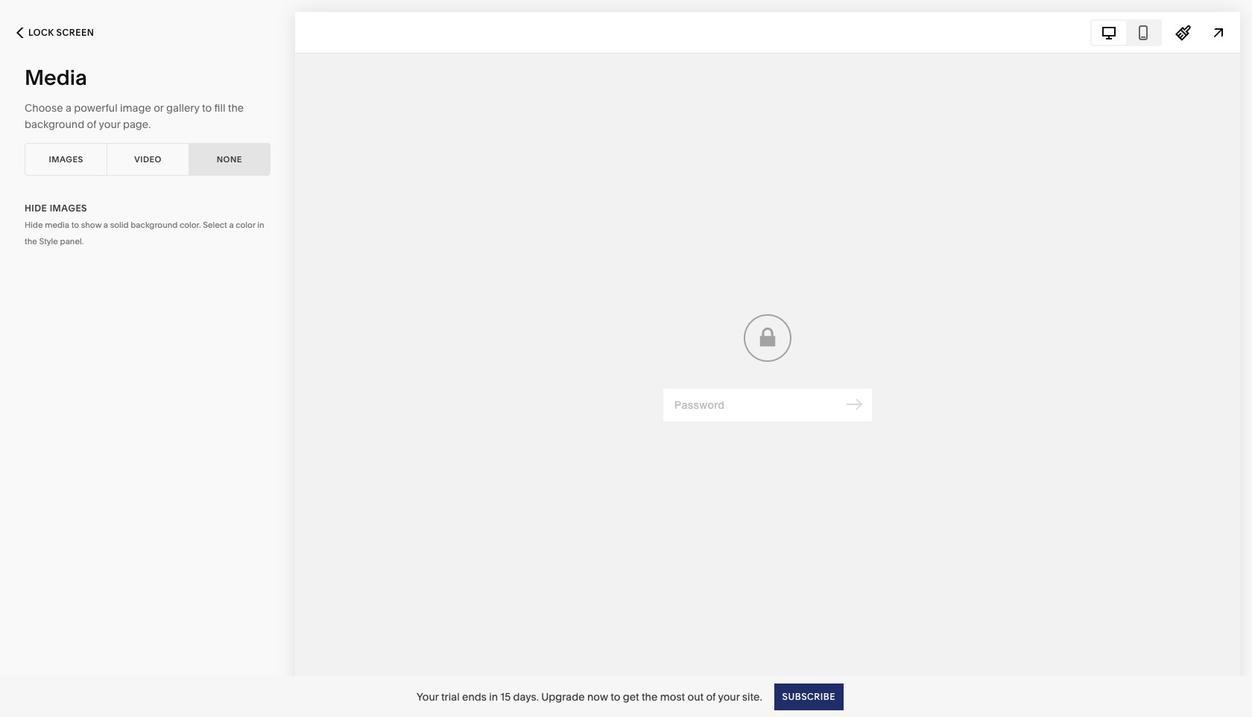 Task type: describe. For each thing, give the bounding box(es) containing it.
choose a powerful image or gallery to fill the background of your page.
[[25, 101, 244, 131]]

ends
[[462, 691, 487, 704]]

upgrade
[[541, 691, 585, 704]]

powerful
[[74, 101, 118, 115]]

style
[[39, 236, 58, 247]]

your
[[417, 691, 439, 704]]

the inside choose a powerful image or gallery to fill the background of your page.
[[228, 101, 244, 115]]

trial
[[441, 691, 460, 704]]

lock screen
[[28, 27, 94, 38]]

to inside choose a powerful image or gallery to fill the background of your page.
[[202, 101, 212, 115]]

select
[[203, 220, 227, 230]]

site.
[[742, 691, 762, 704]]

0 vertical spatial images
[[49, 154, 83, 165]]

get
[[623, 691, 639, 704]]

page.
[[123, 118, 151, 131]]

show
[[81, 220, 102, 230]]

out
[[688, 691, 704, 704]]

none
[[217, 154, 242, 165]]

1 hide from the top
[[25, 203, 47, 214]]

1 vertical spatial in
[[489, 691, 498, 704]]

the inside hide images hide media to show a solid background color. select a color in the style panel.
[[25, 236, 37, 247]]

panel.
[[60, 236, 84, 247]]

images inside hide images hide media to show a solid background color. select a color in the style panel.
[[50, 203, 87, 214]]



Task type: vqa. For each thing, say whether or not it's contained in the screenshot.
search 'image'
no



Task type: locate. For each thing, give the bounding box(es) containing it.
in right color
[[257, 220, 264, 230]]

0 vertical spatial of
[[87, 118, 96, 131]]

0 horizontal spatial your
[[99, 118, 120, 131]]

0 vertical spatial the
[[228, 101, 244, 115]]

1 horizontal spatial the
[[228, 101, 244, 115]]

images down choose
[[49, 154, 83, 165]]

video
[[134, 154, 162, 165]]

1 horizontal spatial background
[[131, 220, 178, 230]]

2 hide from the top
[[25, 220, 43, 230]]

1 horizontal spatial to
[[202, 101, 212, 115]]

fill
[[214, 101, 225, 115]]

lock screen button
[[0, 16, 111, 49]]

the right get
[[642, 691, 658, 704]]

of down powerful
[[87, 118, 96, 131]]

1 horizontal spatial a
[[103, 220, 108, 230]]

solid
[[110, 220, 129, 230]]

0 vertical spatial hide
[[25, 203, 47, 214]]

in
[[257, 220, 264, 230], [489, 691, 498, 704]]

subscribe
[[782, 691, 835, 702]]

now
[[587, 691, 608, 704]]

background inside choose a powerful image or gallery to fill the background of your page.
[[25, 118, 84, 131]]

most
[[660, 691, 685, 704]]

tab list
[[1092, 20, 1160, 44]]

images
[[49, 154, 83, 165], [50, 203, 87, 214]]

lock
[[28, 27, 54, 38]]

the
[[228, 101, 244, 115], [25, 236, 37, 247], [642, 691, 658, 704]]

of right out
[[706, 691, 716, 704]]

media
[[25, 65, 87, 90]]

1 vertical spatial hide
[[25, 220, 43, 230]]

15
[[501, 691, 511, 704]]

color.
[[180, 220, 201, 230]]

2 horizontal spatial the
[[642, 691, 658, 704]]

hide up media
[[25, 203, 47, 214]]

background inside hide images hide media to show a solid background color. select a color in the style panel.
[[131, 220, 178, 230]]

subscribe button
[[774, 684, 844, 711]]

1 vertical spatial background
[[131, 220, 178, 230]]

a inside choose a powerful image or gallery to fill the background of your page.
[[65, 101, 71, 115]]

0 horizontal spatial in
[[257, 220, 264, 230]]

your down powerful
[[99, 118, 120, 131]]

0 vertical spatial your
[[99, 118, 120, 131]]

of inside choose a powerful image or gallery to fill the background of your page.
[[87, 118, 96, 131]]

your
[[99, 118, 120, 131], [718, 691, 740, 704]]

2 vertical spatial the
[[642, 691, 658, 704]]

days.
[[513, 691, 539, 704]]

a left solid
[[103, 220, 108, 230]]

2 horizontal spatial a
[[229, 220, 234, 230]]

1 vertical spatial the
[[25, 236, 37, 247]]

0 horizontal spatial the
[[25, 236, 37, 247]]

screen
[[56, 27, 94, 38]]

background down choose
[[25, 118, 84, 131]]

to inside hide images hide media to show a solid background color. select a color in the style panel.
[[71, 220, 79, 230]]

0 horizontal spatial background
[[25, 118, 84, 131]]

background right solid
[[131, 220, 178, 230]]

or
[[154, 101, 164, 115]]

to left the show
[[71, 220, 79, 230]]

0 horizontal spatial of
[[87, 118, 96, 131]]

color
[[236, 220, 255, 230]]

media
[[45, 220, 69, 230]]

hide images hide media to show a solid background color. select a color in the style panel.
[[25, 203, 264, 247]]

1 vertical spatial images
[[50, 203, 87, 214]]

a left color
[[229, 220, 234, 230]]

to left get
[[611, 691, 620, 704]]

your left site.
[[718, 691, 740, 704]]

of
[[87, 118, 96, 131], [706, 691, 716, 704]]

the left style in the left top of the page
[[25, 236, 37, 247]]

1 horizontal spatial in
[[489, 691, 498, 704]]

1 vertical spatial of
[[706, 691, 716, 704]]

2 horizontal spatial to
[[611, 691, 620, 704]]

image
[[120, 101, 151, 115]]

a right choose
[[65, 101, 71, 115]]

1 vertical spatial your
[[718, 691, 740, 704]]

to left fill
[[202, 101, 212, 115]]

your inside choose a powerful image or gallery to fill the background of your page.
[[99, 118, 120, 131]]

gallery
[[166, 101, 199, 115]]

images up media
[[50, 203, 87, 214]]

0 horizontal spatial a
[[65, 101, 71, 115]]

0 vertical spatial background
[[25, 118, 84, 131]]

a
[[65, 101, 71, 115], [103, 220, 108, 230], [229, 220, 234, 230]]

in left 15
[[489, 691, 498, 704]]

0 vertical spatial to
[[202, 101, 212, 115]]

0 horizontal spatial to
[[71, 220, 79, 230]]

1 horizontal spatial your
[[718, 691, 740, 704]]

0 vertical spatial in
[[257, 220, 264, 230]]

hide up style in the left top of the page
[[25, 220, 43, 230]]

choose
[[25, 101, 63, 115]]

background
[[25, 118, 84, 131], [131, 220, 178, 230]]

in inside hide images hide media to show a solid background color. select a color in the style panel.
[[257, 220, 264, 230]]

hide
[[25, 203, 47, 214], [25, 220, 43, 230]]

the right fill
[[228, 101, 244, 115]]

1 vertical spatial to
[[71, 220, 79, 230]]

your trial ends in 15 days. upgrade now to get the most out of your site.
[[417, 691, 762, 704]]

2 vertical spatial to
[[611, 691, 620, 704]]

1 horizontal spatial of
[[706, 691, 716, 704]]

to
[[202, 101, 212, 115], [71, 220, 79, 230], [611, 691, 620, 704]]



